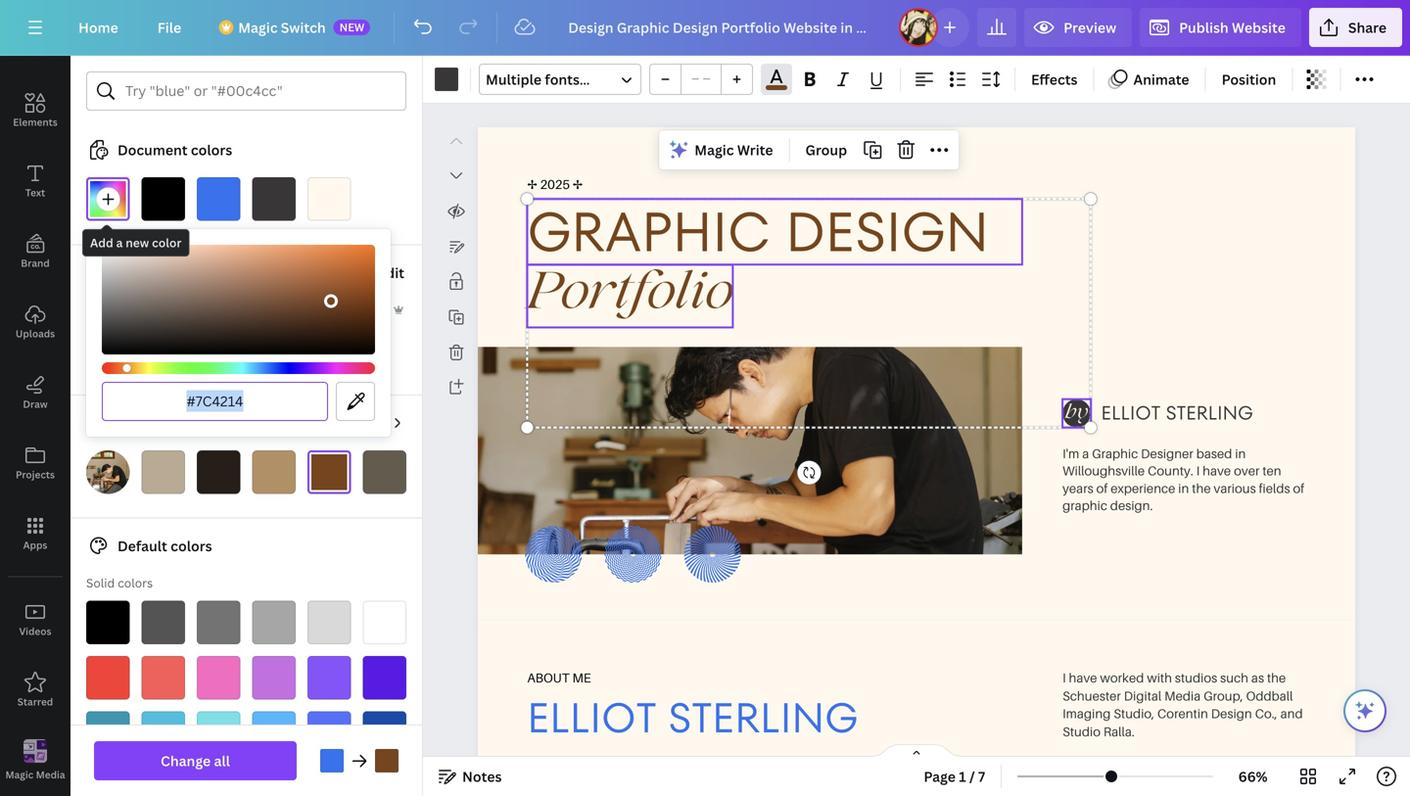 Task type: vqa. For each thing, say whether or not it's contained in the screenshot.
list
no



Task type: locate. For each thing, give the bounding box(es) containing it.
add a new color image
[[86, 177, 130, 221]]

0 vertical spatial in
[[1235, 446, 1246, 461]]

#000000 image
[[142, 177, 185, 221], [142, 177, 185, 221]]

1 horizontal spatial have
[[1203, 463, 1231, 479]]

the right as
[[1267, 670, 1286, 685]]

1 vertical spatial the
[[1267, 670, 1286, 685]]

#ffffff image
[[252, 328, 296, 371], [252, 328, 296, 371]]

elements
[[13, 116, 58, 129]]

#7c4214 image up write
[[766, 85, 787, 90]]

0 horizontal spatial i
[[1063, 670, 1066, 685]]

digital
[[1124, 688, 1162, 703]]

videos
[[19, 625, 51, 638]]

worked
[[1100, 670, 1144, 685]]

0 vertical spatial have
[[1203, 463, 1231, 479]]

have down based on the bottom right
[[1203, 463, 1231, 479]]

the left various
[[1192, 480, 1211, 496]]

videos button
[[0, 585, 71, 655]]

change
[[161, 752, 211, 770]]

elliot down me
[[527, 689, 657, 747]]

magic for magic switch
[[238, 18, 278, 37]]

magic inside main menu bar
[[238, 18, 278, 37]]

the inside i have worked with studios such as the schuester digital media group, oddball imaging studio, corentin design co., and studio ralla.
[[1267, 670, 1286, 685]]

gray #737373 image
[[197, 601, 240, 644]]

#393636 image
[[435, 68, 458, 91], [435, 68, 458, 91]]

photo
[[118, 414, 158, 432]]

elliot for elliot sterling
[[527, 689, 657, 747]]

1 vertical spatial #2273f3 image
[[320, 749, 344, 773]]

0 horizontal spatial media
[[36, 768, 65, 781]]

all right change
[[214, 752, 230, 770]]

1 horizontal spatial all
[[375, 415, 389, 431]]

design
[[19, 45, 51, 58], [786, 193, 989, 270], [1211, 706, 1252, 721]]

1 vertical spatial i
[[1063, 670, 1066, 685]]

media up corentin
[[1165, 688, 1201, 703]]

1 vertical spatial have
[[1069, 670, 1097, 685]]

have up schuester
[[1069, 670, 1097, 685]]

0 horizontal spatial all
[[214, 752, 230, 770]]

uploads button
[[0, 287, 71, 357]]

0 vertical spatial #7c4214 image
[[766, 85, 787, 90]]

imaging
[[1063, 706, 1111, 721]]

1 vertical spatial magic
[[695, 141, 734, 159]]

0 horizontal spatial in
[[1178, 480, 1189, 496]]

fields
[[1259, 480, 1290, 496]]

the
[[1192, 480, 1211, 496], [1267, 670, 1286, 685]]

1 horizontal spatial the
[[1267, 670, 1286, 685]]

aqua blue #0cc0df image
[[142, 712, 185, 755]]

about
[[527, 670, 570, 685]]

aqua blue #0cc0df image
[[142, 712, 185, 755]]

#2273f3 image
[[197, 177, 240, 221], [320, 749, 344, 773]]

1 vertical spatial #7c4214 image
[[375, 749, 399, 773]]

magic left switch
[[238, 18, 278, 37]]

by
[[1065, 404, 1088, 423]]

media left green #00bf63 icon
[[36, 768, 65, 781]]

violet #5e17eb image
[[363, 656, 406, 700], [363, 656, 406, 700]]

1 horizontal spatial ✢
[[573, 177, 583, 192]]

1 vertical spatial in
[[1178, 480, 1189, 496]]

#393636 image
[[252, 177, 296, 221], [252, 177, 296, 221]]

/
[[970, 767, 975, 786]]

0 horizontal spatial elliot
[[527, 689, 657, 747]]

colors right default
[[171, 537, 212, 555]]

publish website
[[1179, 18, 1286, 37]]

dark gray #545454 image
[[142, 601, 185, 644]]

light blue #38b6ff image
[[252, 712, 296, 755], [252, 712, 296, 755]]

#2273f3 image down the 'document colors'
[[197, 177, 240, 221]]

draw
[[23, 398, 48, 411]]

magic inside the side panel tab list
[[5, 768, 34, 781]]

turquoise blue #5ce1e6 image
[[197, 712, 240, 755], [197, 712, 240, 755]]

gray #a6a6a6 image
[[252, 601, 296, 644], [252, 601, 296, 644]]

0 horizontal spatial #2273f3 image
[[197, 177, 240, 221]]

light gray #d9d9d9 image
[[308, 601, 351, 644]]

✢ 2025 ✢
[[527, 177, 583, 192]]

colors
[[191, 141, 232, 159], [161, 414, 203, 432], [171, 537, 212, 555], [118, 575, 153, 591]]

#7c4214 image right royal blue #5271ff image
[[375, 749, 399, 773]]

bright red #ff3131 image
[[86, 656, 130, 700]]

1 horizontal spatial in
[[1235, 446, 1246, 461]]

0 horizontal spatial graphic
[[527, 193, 770, 270]]

#010101 image
[[308, 328, 351, 371]]

magic write
[[695, 141, 773, 159]]

projects
[[16, 468, 55, 481]]

a right the i'm
[[1082, 446, 1089, 461]]

champsraise button
[[78, 261, 223, 285]]

1 horizontal spatial of
[[1293, 480, 1305, 496]]

1 vertical spatial media
[[36, 768, 65, 781]]

with
[[1147, 670, 1172, 685]]

coral red #ff5757 image
[[142, 656, 185, 700], [142, 656, 185, 700]]

a
[[116, 235, 123, 251], [1082, 446, 1089, 461]]

#2273f3 image left orange #ff914d icon
[[320, 749, 344, 773]]

#271e18 image
[[197, 451, 240, 494], [197, 451, 240, 494]]

✢ right 2025 on the top of page
[[573, 177, 583, 192]]

animate
[[1134, 70, 1190, 89]]

i'm
[[1063, 446, 1080, 461]]

side panel tab list
[[0, 5, 71, 796]]

canva assistant image
[[1354, 699, 1377, 723]]

file
[[157, 18, 181, 37]]

graphic up willoughsville
[[1092, 446, 1138, 461]]

edit
[[378, 263, 404, 282]]

based
[[1197, 446, 1232, 461]]

0 vertical spatial i
[[1197, 463, 1200, 479]]

group,
[[1204, 688, 1244, 703]]

royal blue #5271ff image
[[308, 712, 351, 755]]

all
[[375, 415, 389, 431], [214, 752, 230, 770]]

0 horizontal spatial have
[[1069, 670, 1097, 685]]

yellow #ffde59 image
[[252, 767, 296, 796], [252, 767, 296, 796]]

0 vertical spatial graphic
[[527, 193, 770, 270]]

i up schuester
[[1063, 670, 1066, 685]]

default colors
[[118, 537, 212, 555]]

0 horizontal spatial #7c4214 image
[[375, 749, 399, 773]]

publish
[[1179, 18, 1229, 37]]

1
[[959, 767, 966, 786]]

pink #ff66c4 image
[[197, 656, 240, 700], [197, 656, 240, 700]]

0 horizontal spatial #2273f3 image
[[197, 177, 240, 221]]

white #ffffff image
[[363, 601, 406, 644]]

0 horizontal spatial of
[[1097, 480, 1108, 496]]

graphic up portfolio on the top
[[527, 193, 770, 270]]

over
[[1234, 463, 1260, 479]]

2 horizontal spatial magic
[[695, 141, 734, 159]]

1 horizontal spatial graphic
[[1092, 446, 1138, 461]]

all for see all
[[375, 415, 389, 431]]

0 vertical spatial a
[[116, 235, 123, 251]]

colors right solid
[[118, 575, 153, 591]]

a inside the "i'm a graphic designer based in willoughsville county. i have over ten years of experience in the various fields of graphic design."
[[1082, 446, 1089, 461]]

0 vertical spatial media
[[1165, 688, 1201, 703]]

photo colors
[[118, 414, 203, 432]]

of
[[1097, 480, 1108, 496], [1293, 480, 1305, 496]]

2 horizontal spatial design
[[1211, 706, 1252, 721]]

starred button
[[0, 655, 71, 726]]

preview
[[1064, 18, 1117, 37]]

have
[[1203, 463, 1231, 479], [1069, 670, 1097, 685]]

1 ✢ from the left
[[527, 177, 537, 192]]

0 vertical spatial design
[[19, 45, 51, 58]]

1 horizontal spatial i
[[1197, 463, 1200, 479]]

#166bb5 image
[[142, 328, 185, 371], [142, 328, 185, 371]]

magic left write
[[695, 141, 734, 159]]

orange #ff914d image
[[363, 767, 406, 796]]

0 horizontal spatial ✢
[[527, 177, 537, 192]]

#7c4214 image
[[766, 85, 787, 90], [375, 749, 399, 773]]

colors right "document"
[[191, 141, 232, 159]]

about me
[[527, 670, 591, 685]]

0 horizontal spatial design
[[19, 45, 51, 58]]

2 vertical spatial design
[[1211, 706, 1252, 721]]

of down willoughsville
[[1097, 480, 1108, 496]]

in down 'county.'
[[1178, 480, 1189, 496]]

magic
[[238, 18, 278, 37], [695, 141, 734, 159], [5, 768, 34, 781]]

new
[[340, 20, 365, 34]]

grass green #7ed957 image
[[142, 767, 185, 796]]

group
[[649, 64, 753, 95]]

studios
[[1175, 670, 1218, 685]]

1 vertical spatial #2273f3 image
[[320, 749, 344, 773]]

graphic
[[527, 193, 770, 270], [1092, 446, 1138, 461]]

0 vertical spatial magic
[[238, 18, 278, 37]]

#655b4d image
[[363, 451, 406, 494], [363, 451, 406, 494]]

0 vertical spatial elliot
[[1101, 400, 1161, 426]]

magic switch
[[238, 18, 326, 37]]

#7c4214 image
[[766, 85, 787, 90], [308, 451, 351, 494], [308, 451, 351, 494], [375, 749, 399, 773]]

1 vertical spatial a
[[1082, 446, 1089, 461]]

lime #c1ff72 image
[[197, 767, 240, 796], [197, 767, 240, 796]]

ten
[[1263, 463, 1282, 479]]

palette
[[120, 302, 161, 318]]

#2273f3 image down the 'document colors'
[[197, 177, 240, 221]]

0 horizontal spatial magic
[[5, 768, 34, 781]]

i down based on the bottom right
[[1197, 463, 1200, 479]]

2 ✢ from the left
[[573, 177, 583, 192]]

ralla.
[[1104, 724, 1135, 739]]

1 horizontal spatial elliot
[[1101, 400, 1161, 426]]

0 vertical spatial the
[[1192, 480, 1211, 496]]

willoughsville
[[1063, 463, 1145, 479]]

media
[[1165, 688, 1201, 703], [36, 768, 65, 781]]

#2273f3 image
[[197, 177, 240, 221], [320, 749, 344, 773]]

– – number field
[[688, 69, 715, 91]]

group
[[806, 141, 847, 159]]

#bbaa92 image
[[142, 451, 185, 494], [142, 451, 185, 494]]

Design title text field
[[553, 8, 891, 47]]

1 horizontal spatial a
[[1082, 446, 1089, 461]]

✢
[[527, 177, 537, 192], [573, 177, 583, 192]]

elliot right by
[[1101, 400, 1161, 426]]

a right add
[[116, 235, 123, 251]]

all right see
[[375, 415, 389, 431]]

add a new color
[[90, 235, 182, 251]]

colors right photo
[[161, 414, 203, 432]]

design inside button
[[19, 45, 51, 58]]

magenta #cb6ce6 image
[[252, 656, 296, 700]]

1 vertical spatial graphic
[[1092, 446, 1138, 461]]

1 horizontal spatial magic
[[238, 18, 278, 37]]

light gray #d9d9d9 image
[[308, 601, 351, 644]]

1 horizontal spatial design
[[786, 193, 989, 270]]

#75c6ef image
[[197, 328, 240, 371], [197, 328, 240, 371]]

magic for magic media
[[5, 768, 34, 781]]

1 horizontal spatial media
[[1165, 688, 1201, 703]]

1 vertical spatial elliot
[[527, 689, 657, 747]]

projects button
[[0, 428, 71, 499]]

magic down starred
[[5, 768, 34, 781]]

0 vertical spatial all
[[375, 415, 389, 431]]

years
[[1063, 480, 1094, 496]]

schuester
[[1063, 688, 1121, 703]]

in up over
[[1235, 446, 1246, 461]]

✢ left 2025 on the top of page
[[527, 177, 537, 192]]

graphic inside the "i'm a graphic designer based in willoughsville county. i have over ten years of experience in the various fields of graphic design."
[[1092, 446, 1138, 461]]

magenta #cb6ce6 image
[[252, 656, 296, 700]]

0 horizontal spatial the
[[1192, 480, 1211, 496]]

#010101 image
[[308, 328, 351, 371]]

gray #737373 image
[[197, 601, 240, 644]]

#2273f3 image left orange #ff914d icon
[[320, 749, 344, 773]]

of right fields
[[1293, 480, 1305, 496]]

elliot
[[1101, 400, 1161, 426], [527, 689, 657, 747]]

i inside i have worked with studios such as the schuester digital media group, oddball imaging studio, corentin design co., and studio ralla.
[[1063, 670, 1066, 685]]

2 of from the left
[[1293, 480, 1305, 496]]

portfolio
[[527, 272, 733, 321]]

peach #ffbd59 image
[[308, 767, 351, 796], [308, 767, 351, 796]]

colors for default colors
[[171, 537, 212, 555]]

page
[[924, 767, 956, 786]]

2 vertical spatial magic
[[5, 768, 34, 781]]

0 horizontal spatial a
[[116, 235, 123, 251]]

page 1 / 7 button
[[916, 761, 993, 792]]

1 vertical spatial all
[[214, 752, 230, 770]]



Task type: describe. For each thing, give the bounding box(es) containing it.
1 of from the left
[[1097, 480, 1108, 496]]

such
[[1220, 670, 1249, 685]]

corentin
[[1158, 706, 1208, 721]]

66%
[[1238, 767, 1268, 786]]

elliot sterling
[[1101, 400, 1253, 426]]

Try "blue" or "#00c4cc" search field
[[125, 72, 394, 110]]

multiple
[[486, 70, 542, 89]]

studio,
[[1114, 706, 1155, 721]]

see all
[[351, 415, 389, 431]]

magic media
[[5, 768, 65, 781]]

group button
[[798, 134, 855, 166]]

color
[[152, 235, 182, 251]]

me
[[572, 670, 591, 685]]

champsraise
[[118, 263, 207, 282]]

white #ffffff image
[[363, 601, 406, 644]]

colors for document colors
[[191, 141, 232, 159]]

file button
[[142, 8, 197, 47]]

switch
[[281, 18, 326, 37]]

various
[[1214, 480, 1256, 496]]

have inside i have worked with studios such as the schuester digital media group, oddball imaging studio, corentin design co., and studio ralla.
[[1069, 670, 1097, 685]]

sterling
[[1166, 400, 1253, 426]]

co.,
[[1255, 706, 1278, 721]]

#fff8ed image
[[308, 177, 351, 221]]

colors for photo colors
[[161, 414, 203, 432]]

add
[[90, 235, 113, 251]]

publish website button
[[1140, 8, 1301, 47]]

edit button
[[376, 253, 406, 292]]

document
[[118, 141, 188, 159]]

a for add
[[116, 235, 123, 251]]

#b78f61 image
[[252, 451, 296, 494]]

design inside i have worked with studios such as the schuester digital media group, oddball imaging studio, corentin design co., and studio ralla.
[[1211, 706, 1252, 721]]

the inside the "i'm a graphic designer based in willoughsville county. i have over ten years of experience in the various fields of graphic design."
[[1192, 480, 1211, 496]]

fonts…
[[545, 70, 590, 89]]

text
[[25, 186, 45, 199]]

1 horizontal spatial #7c4214 image
[[766, 85, 787, 90]]

brand button
[[0, 216, 71, 287]]

apps
[[23, 539, 47, 552]]

#b78f61 image
[[252, 451, 296, 494]]

#4890cd image
[[86, 328, 130, 371]]

design button
[[0, 5, 71, 75]]

black #000000 image
[[86, 601, 130, 644]]

elliot sterling
[[527, 689, 858, 747]]

page 1 / 7
[[924, 767, 985, 786]]

share button
[[1309, 8, 1402, 47]]

share
[[1348, 18, 1387, 37]]

Hex color code text field
[[115, 383, 315, 420]]

text button
[[0, 146, 71, 216]]

royal blue #5271ff image
[[308, 712, 351, 755]]

1 horizontal spatial #2273f3 image
[[320, 749, 344, 773]]

county.
[[1148, 463, 1194, 479]]

elements button
[[0, 75, 71, 146]]

design.
[[1110, 498, 1153, 513]]

a for i'm
[[1082, 446, 1089, 461]]

oddball
[[1246, 688, 1293, 703]]

1 horizontal spatial #2273f3 image
[[320, 749, 344, 773]]

notes
[[462, 767, 502, 786]]

experience
[[1111, 480, 1176, 496]]

dark turquoise #0097b2 image
[[86, 712, 130, 755]]

i have worked with studios such as the schuester digital media group, oddball imaging studio, corentin design co., and studio ralla.
[[1063, 670, 1303, 739]]

colors for solid colors
[[118, 575, 153, 591]]

as
[[1252, 670, 1264, 685]]

green #00bf63 image
[[86, 767, 130, 796]]

write
[[737, 141, 773, 159]]

magic write button
[[663, 134, 781, 166]]

i'm a graphic designer based in willoughsville county. i have over ten years of experience in the various fields of graphic design.
[[1063, 446, 1305, 513]]

position button
[[1214, 64, 1284, 95]]

main menu bar
[[0, 0, 1410, 56]]

studio
[[1063, 724, 1101, 739]]

effects
[[1031, 70, 1078, 89]]

all for change all
[[214, 752, 230, 770]]

and
[[1281, 706, 1303, 721]]

solid
[[86, 575, 115, 591]]

change all button
[[94, 741, 297, 781]]

green #00bf63 image
[[86, 767, 130, 796]]

media inside magic media button
[[36, 768, 65, 781]]

media inside i have worked with studios such as the schuester digital media group, oddball imaging studio, corentin design co., and studio ralla.
[[1165, 688, 1201, 703]]

magic for magic write
[[695, 141, 734, 159]]

cobalt blue #004aad image
[[363, 712, 406, 755]]

see all button
[[349, 404, 406, 443]]

bright red #ff3131 image
[[86, 656, 130, 700]]

grass green #7ed957 image
[[142, 767, 185, 796]]

dark gray #545454 image
[[142, 601, 185, 644]]

#fff8ed image
[[308, 177, 351, 221]]

#4890cd image
[[86, 328, 130, 371]]

preview button
[[1025, 8, 1132, 47]]

dark turquoise #0097b2 image
[[86, 712, 130, 755]]

elliot for elliot sterling
[[1101, 400, 1161, 426]]

cobalt blue #004aad image
[[363, 712, 406, 755]]

new
[[126, 235, 149, 251]]

show pages image
[[870, 743, 964, 759]]

1 vertical spatial design
[[786, 193, 989, 270]]

0 vertical spatial #2273f3 image
[[197, 177, 240, 221]]

orange #ff914d image
[[363, 767, 406, 796]]

purple #8c52ff image
[[308, 656, 351, 700]]

66% button
[[1221, 761, 1285, 792]]

7
[[978, 767, 985, 786]]

graphic
[[1063, 498, 1108, 513]]

brand
[[21, 257, 50, 270]]

magic media button
[[0, 726, 71, 796]]

change all
[[161, 752, 230, 770]]

uploads
[[16, 327, 55, 340]]

multiple fonts… button
[[479, 64, 641, 95]]

black #000000 image
[[86, 601, 130, 644]]

document colors
[[118, 141, 232, 159]]

have inside the "i'm a graphic designer based in willoughsville county. i have over ten years of experience in the various fields of graphic design."
[[1203, 463, 1231, 479]]

2025
[[540, 177, 570, 192]]

color
[[86, 302, 117, 318]]

default
[[118, 537, 167, 555]]

0 vertical spatial #2273f3 image
[[197, 177, 240, 221]]

notes button
[[431, 761, 510, 792]]

starred
[[17, 695, 53, 709]]

effects button
[[1023, 64, 1086, 95]]

purple #8c52ff image
[[308, 656, 351, 700]]

home link
[[63, 8, 134, 47]]

i inside the "i'm a graphic designer based in willoughsville county. i have over ten years of experience in the various fields of graphic design."
[[1197, 463, 1200, 479]]

apps button
[[0, 499, 71, 569]]

multiple fonts…
[[486, 70, 590, 89]]



